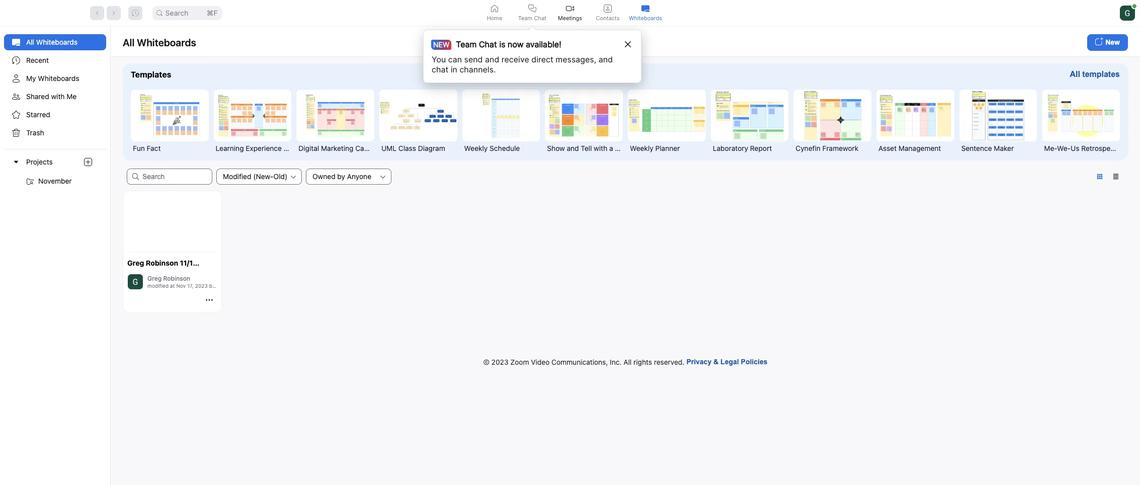 Task type: describe. For each thing, give the bounding box(es) containing it.
can
[[448, 54, 462, 64]]

team chat image
[[529, 4, 537, 12]]

contacts
[[596, 14, 620, 21]]

is
[[500, 39, 506, 49]]

team chat image
[[529, 4, 537, 12]]

receive
[[502, 54, 529, 64]]

chat for team chat is now available! you can send and receive direct messages, and chat in channels.
[[479, 39, 497, 49]]

search
[[165, 8, 189, 17]]

available!
[[526, 39, 562, 49]]

tooltip containing team chat is now available! you can send and receive direct messages, and chat in channels.
[[423, 26, 642, 83]]

team chat button
[[514, 0, 551, 26]]

video on image
[[566, 4, 574, 12]]

2 and from the left
[[599, 54, 613, 64]]

direct
[[532, 54, 554, 64]]

team chat
[[518, 14, 547, 21]]

home small image
[[491, 4, 499, 12]]

team for team chat
[[518, 14, 533, 21]]

chat
[[432, 64, 449, 74]]

whiteboards button
[[627, 0, 665, 26]]



Task type: locate. For each thing, give the bounding box(es) containing it.
and right messages,
[[599, 54, 613, 64]]

⌘f
[[207, 8, 218, 17]]

0 horizontal spatial chat
[[479, 39, 497, 49]]

chat left is at the left top
[[479, 39, 497, 49]]

0 vertical spatial chat
[[534, 14, 547, 21]]

you
[[432, 54, 446, 64]]

now
[[508, 39, 524, 49]]

1 vertical spatial team
[[456, 39, 477, 49]]

team up send
[[456, 39, 477, 49]]

and
[[485, 54, 500, 64], [599, 54, 613, 64]]

messages,
[[556, 54, 597, 64]]

meetings button
[[551, 0, 589, 26]]

tab list
[[476, 0, 665, 26]]

1 and from the left
[[485, 54, 500, 64]]

whiteboard small image
[[642, 4, 650, 12], [642, 4, 650, 12]]

home small image
[[491, 4, 499, 12]]

and down team chat is now available! element in the top of the page
[[485, 54, 500, 64]]

you can send and receive direct messages, and chat in channels. element
[[432, 54, 623, 74]]

avatar image
[[1120, 5, 1136, 20]]

magnifier image
[[156, 10, 162, 16]]

team down team chat icon
[[518, 14, 533, 21]]

team inside button
[[518, 14, 533, 21]]

magnifier image
[[156, 10, 162, 16]]

team
[[518, 14, 533, 21], [456, 39, 477, 49]]

contacts button
[[589, 0, 627, 26]]

1 horizontal spatial chat
[[534, 14, 547, 21]]

team chat is now available! element
[[435, 38, 562, 50]]

channels.
[[460, 64, 496, 74]]

home button
[[476, 0, 514, 26]]

profile contact image
[[604, 4, 612, 12], [604, 4, 612, 12]]

chat for team chat
[[534, 14, 547, 21]]

home
[[487, 14, 503, 21]]

team for team chat is now available! you can send and receive direct messages, and chat in channels.
[[456, 39, 477, 49]]

tab list containing home
[[476, 0, 665, 26]]

1 horizontal spatial and
[[599, 54, 613, 64]]

whiteboards
[[629, 14, 662, 21]]

team chat is now available! you can send and receive direct messages, and chat in channels.
[[432, 39, 613, 74]]

0 horizontal spatial and
[[485, 54, 500, 64]]

1 horizontal spatial team
[[518, 14, 533, 21]]

video on image
[[566, 4, 574, 12]]

team inside team chat is now available! you can send and receive direct messages, and chat in channels.
[[456, 39, 477, 49]]

send
[[464, 54, 483, 64]]

0 horizontal spatial team
[[456, 39, 477, 49]]

close image
[[625, 41, 631, 47], [625, 41, 631, 47]]

chat inside team chat is now available! you can send and receive direct messages, and chat in channels.
[[479, 39, 497, 49]]

1 vertical spatial chat
[[479, 39, 497, 49]]

chat
[[534, 14, 547, 21], [479, 39, 497, 49]]

0 vertical spatial team
[[518, 14, 533, 21]]

in
[[451, 64, 457, 74]]

chat down team chat image
[[534, 14, 547, 21]]

online image
[[1133, 4, 1137, 8], [1133, 4, 1137, 8]]

tooltip
[[423, 26, 642, 83]]

chat inside button
[[534, 14, 547, 21]]

meetings
[[558, 14, 582, 21]]



Task type: vqa. For each thing, say whether or not it's contained in the screenshot.
the topmost Progress Bar
no



